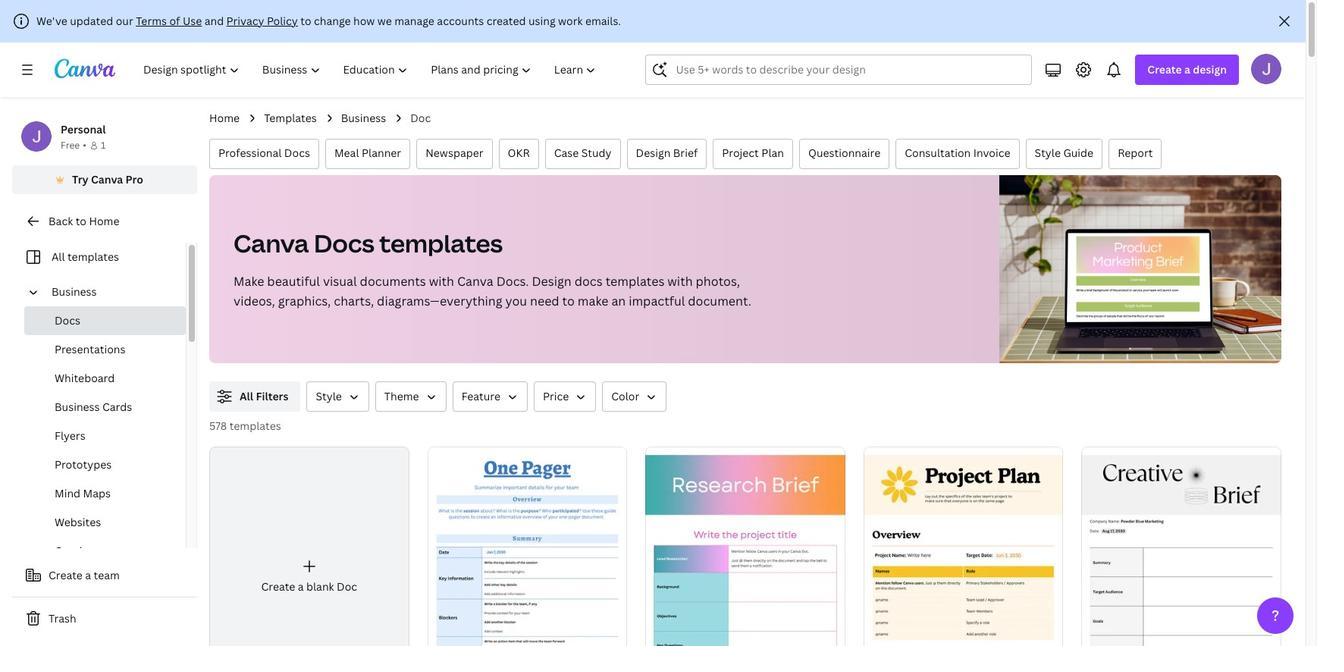 Task type: locate. For each thing, give the bounding box(es) containing it.
a left blank
[[298, 579, 304, 594]]

2 horizontal spatial to
[[563, 293, 575, 310]]

we've updated our terms of use and privacy policy to change how we manage accounts created using work emails.
[[36, 14, 621, 28]]

0 vertical spatial to
[[301, 14, 312, 28]]

create for create a blank doc
[[261, 579, 295, 594]]

all templates link
[[21, 243, 177, 272]]

1 vertical spatial design
[[532, 273, 572, 290]]

1 vertical spatial canva
[[234, 227, 309, 259]]

docs down templates "link"
[[284, 146, 310, 160]]

create inside 'dropdown button'
[[1148, 62, 1183, 77]]

2 horizontal spatial create
[[1148, 62, 1183, 77]]

create left blank
[[261, 579, 295, 594]]

0 horizontal spatial design
[[532, 273, 572, 290]]

flyers
[[55, 429, 85, 443]]

price
[[543, 389, 569, 404]]

0 vertical spatial design
[[636, 146, 671, 160]]

style inside button
[[1035, 146, 1061, 160]]

docs inside button
[[284, 146, 310, 160]]

personal
[[61, 122, 106, 137]]

1 vertical spatial docs
[[314, 227, 375, 259]]

all left filters
[[240, 389, 254, 404]]

a left the design
[[1185, 62, 1191, 77]]

whiteboard
[[55, 371, 115, 385]]

pro
[[126, 172, 143, 187]]

meal planner button
[[325, 139, 411, 169]]

policy
[[267, 14, 298, 28]]

business inside 'business' link
[[52, 285, 97, 299]]

0 vertical spatial style
[[1035, 146, 1061, 160]]

canva inside try canva pro button
[[91, 172, 123, 187]]

style button
[[307, 382, 369, 412]]

to right need
[[563, 293, 575, 310]]

project plan button
[[714, 139, 794, 169]]

home up all templates link
[[89, 214, 120, 228]]

a inside button
[[85, 568, 91, 583]]

a for team
[[85, 568, 91, 583]]

0 vertical spatial home
[[209, 111, 240, 125]]

0 horizontal spatial create
[[49, 568, 83, 583]]

price button
[[534, 382, 597, 412]]

to right policy
[[301, 14, 312, 28]]

cards
[[102, 400, 132, 414]]

doc
[[411, 111, 431, 125], [337, 579, 357, 594]]

1 vertical spatial all
[[240, 389, 254, 404]]

create down graphs
[[49, 568, 83, 583]]

create a team button
[[12, 561, 197, 591]]

Search search field
[[676, 55, 1023, 84]]

style inside button
[[316, 389, 342, 404]]

canva up beautiful
[[234, 227, 309, 259]]

business up meal planner on the top left of the page
[[341, 111, 386, 125]]

0 horizontal spatial a
[[85, 568, 91, 583]]

whiteboard link
[[24, 364, 186, 393]]

all down the back
[[52, 250, 65, 264]]

create left the design
[[1148, 62, 1183, 77]]

with up the impactful
[[668, 273, 693, 290]]

consultation invoice
[[905, 146, 1011, 160]]

free •
[[61, 139, 86, 152]]

home up professional
[[209, 111, 240, 125]]

case study link
[[545, 139, 621, 169]]

with up diagrams—everything
[[429, 273, 454, 290]]

0 vertical spatial business
[[341, 111, 386, 125]]

0 vertical spatial all
[[52, 250, 65, 264]]

1 vertical spatial style
[[316, 389, 342, 404]]

1 horizontal spatial with
[[668, 273, 693, 290]]

back to home link
[[12, 206, 197, 237]]

1 horizontal spatial docs
[[284, 146, 310, 160]]

color
[[612, 389, 640, 404]]

visual
[[323, 273, 357, 290]]

2 horizontal spatial a
[[1185, 62, 1191, 77]]

business down all templates
[[52, 285, 97, 299]]

0 horizontal spatial doc
[[337, 579, 357, 594]]

docs up the visual
[[314, 227, 375, 259]]

project plan
[[723, 146, 785, 160]]

one pager doc in blue light blue black and white classic professional style image
[[428, 447, 628, 646]]

documents
[[360, 273, 426, 290]]

1 vertical spatial to
[[76, 214, 86, 228]]

doc right blank
[[337, 579, 357, 594]]

style right filters
[[316, 389, 342, 404]]

1 horizontal spatial style
[[1035, 146, 1061, 160]]

578
[[209, 419, 227, 433]]

1 horizontal spatial design
[[636, 146, 671, 160]]

we've
[[36, 14, 67, 28]]

newspaper button
[[417, 139, 493, 169]]

make
[[578, 293, 609, 310]]

meal
[[335, 146, 359, 160]]

websites
[[55, 515, 101, 530]]

business link
[[341, 110, 386, 127], [46, 278, 177, 307]]

design brief button
[[627, 139, 707, 169]]

all for all filters
[[240, 389, 254, 404]]

business
[[341, 111, 386, 125], [52, 285, 97, 299], [55, 400, 100, 414]]

business up flyers
[[55, 400, 100, 414]]

beautiful
[[267, 273, 320, 290]]

templates link
[[264, 110, 317, 127]]

2 vertical spatial docs
[[55, 313, 80, 328]]

0 horizontal spatial canva
[[91, 172, 123, 187]]

questionnaire button
[[800, 139, 890, 169]]

design left brief
[[636, 146, 671, 160]]

to right the back
[[76, 214, 86, 228]]

2 vertical spatial business
[[55, 400, 100, 414]]

2 horizontal spatial canva
[[457, 273, 494, 290]]

creative brief doc in black and white grey editorial style image
[[1082, 447, 1282, 646]]

0 vertical spatial docs
[[284, 146, 310, 160]]

trash
[[49, 612, 76, 626]]

0 horizontal spatial business link
[[46, 278, 177, 307]]

canva left docs.
[[457, 273, 494, 290]]

all filters button
[[209, 382, 301, 412]]

meal planner link
[[325, 139, 411, 169]]

mind maps
[[55, 486, 111, 501]]

to
[[301, 14, 312, 28], [76, 214, 86, 228], [563, 293, 575, 310]]

top level navigation element
[[134, 55, 610, 85]]

docs for canva
[[314, 227, 375, 259]]

0 horizontal spatial home
[[89, 214, 120, 228]]

1 horizontal spatial a
[[298, 579, 304, 594]]

newspaper link
[[417, 139, 493, 169]]

2 horizontal spatial docs
[[314, 227, 375, 259]]

1 vertical spatial business
[[52, 285, 97, 299]]

0 horizontal spatial docs
[[55, 313, 80, 328]]

0 vertical spatial canva
[[91, 172, 123, 187]]

business link down all templates link
[[46, 278, 177, 307]]

business cards link
[[24, 393, 186, 422]]

docs up presentations
[[55, 313, 80, 328]]

docs for professional
[[284, 146, 310, 160]]

all inside button
[[240, 389, 254, 404]]

0 horizontal spatial with
[[429, 273, 454, 290]]

a inside 'dropdown button'
[[1185, 62, 1191, 77]]

docs
[[284, 146, 310, 160], [314, 227, 375, 259], [55, 313, 80, 328]]

a left "team"
[[85, 568, 91, 583]]

we
[[378, 14, 392, 28]]

graphics,
[[278, 293, 331, 310]]

a
[[1185, 62, 1191, 77], [85, 568, 91, 583], [298, 579, 304, 594]]

2 vertical spatial to
[[563, 293, 575, 310]]

canva right the try
[[91, 172, 123, 187]]

videos,
[[234, 293, 275, 310]]

how
[[354, 14, 375, 28]]

document.
[[688, 293, 752, 310]]

doc up newspaper
[[411, 111, 431, 125]]

create
[[1148, 62, 1183, 77], [49, 568, 83, 583], [261, 579, 295, 594]]

case study button
[[545, 139, 621, 169]]

project plan link
[[714, 139, 794, 169]]

1 horizontal spatial doc
[[411, 111, 431, 125]]

need
[[530, 293, 560, 310]]

templates down the all filters button
[[230, 419, 281, 433]]

with
[[429, 273, 454, 290], [668, 273, 693, 290]]

1 vertical spatial home
[[89, 214, 120, 228]]

templates up an
[[606, 273, 665, 290]]

2 vertical spatial canva
[[457, 273, 494, 290]]

0 horizontal spatial style
[[316, 389, 342, 404]]

change
[[314, 14, 351, 28]]

style guide
[[1035, 146, 1094, 160]]

all
[[52, 250, 65, 264], [240, 389, 254, 404]]

0 horizontal spatial all
[[52, 250, 65, 264]]

1 horizontal spatial all
[[240, 389, 254, 404]]

create inside button
[[49, 568, 83, 583]]

1 horizontal spatial create
[[261, 579, 295, 594]]

0 horizontal spatial to
[[76, 214, 86, 228]]

report link
[[1109, 139, 1163, 169]]

None search field
[[646, 55, 1033, 85]]

style left guide
[[1035, 146, 1061, 160]]

privacy
[[227, 14, 264, 28]]

design up need
[[532, 273, 572, 290]]

research brief doc in orange teal pink soft pastels style image
[[646, 447, 846, 646]]

1 horizontal spatial business link
[[341, 110, 386, 127]]

terms
[[136, 14, 167, 28]]

1 vertical spatial doc
[[337, 579, 357, 594]]

business link up meal planner on the top left of the page
[[341, 110, 386, 127]]

create for create a design
[[1148, 62, 1183, 77]]



Task type: describe. For each thing, give the bounding box(es) containing it.
presentations
[[55, 342, 126, 357]]

design brief
[[636, 146, 698, 160]]

2 with from the left
[[668, 273, 693, 290]]

project
[[723, 146, 759, 160]]

an
[[612, 293, 626, 310]]

blank
[[307, 579, 334, 594]]

graphs
[[55, 544, 91, 558]]

to inside make beautiful visual documents with canva docs. design docs templates with photos, videos, graphics, charts, diagrams—everything you need to make an impactful document.
[[563, 293, 575, 310]]

updated
[[70, 14, 113, 28]]

templates up diagrams—everything
[[380, 227, 503, 259]]

okr
[[508, 146, 530, 160]]

diagrams—everything
[[377, 293, 503, 310]]

you
[[506, 293, 527, 310]]

feature
[[462, 389, 501, 404]]

professional docs
[[219, 146, 310, 160]]

photos,
[[696, 273, 741, 290]]

templates down back to home
[[67, 250, 119, 264]]

accounts
[[437, 14, 484, 28]]

1 horizontal spatial to
[[301, 14, 312, 28]]

brief
[[674, 146, 698, 160]]

professional docs button
[[209, 139, 319, 169]]

maps
[[83, 486, 111, 501]]

try canva pro
[[72, 172, 143, 187]]

1 horizontal spatial canva
[[234, 227, 309, 259]]

home link
[[209, 110, 240, 127]]

business cards
[[55, 400, 132, 414]]

a for blank
[[298, 579, 304, 594]]

design inside make beautiful visual documents with canva docs. design docs templates with photos, videos, graphics, charts, diagrams—everything you need to make an impactful document.
[[532, 273, 572, 290]]

meal planner
[[335, 146, 402, 160]]

design inside button
[[636, 146, 671, 160]]

create a blank doc
[[261, 579, 357, 594]]

websites link
[[24, 508, 186, 537]]

style guide link
[[1026, 139, 1103, 169]]

0 vertical spatial doc
[[411, 111, 431, 125]]

mind maps link
[[24, 480, 186, 508]]

questionnaire link
[[800, 139, 890, 169]]

team
[[94, 568, 120, 583]]

case
[[554, 146, 579, 160]]

design
[[1194, 62, 1228, 77]]

report button
[[1109, 139, 1163, 169]]

okr link
[[499, 139, 539, 169]]

consultation invoice button
[[896, 139, 1020, 169]]

use
[[183, 14, 202, 28]]

style for style guide
[[1035, 146, 1061, 160]]

questionnaire
[[809, 146, 881, 160]]

manage
[[395, 14, 435, 28]]

0 vertical spatial business link
[[341, 110, 386, 127]]

filters
[[256, 389, 289, 404]]

business for the topmost 'business' link
[[341, 111, 386, 125]]

make beautiful visual documents with canva docs. design docs templates with photos, videos, graphics, charts, diagrams—everything you need to make an impactful document.
[[234, 273, 752, 310]]

business inside business cards link
[[55, 400, 100, 414]]

plan
[[762, 146, 785, 160]]

create a design button
[[1136, 55, 1240, 85]]

make
[[234, 273, 264, 290]]

docs.
[[497, 273, 529, 290]]

created
[[487, 14, 526, 28]]

1 horizontal spatial home
[[209, 111, 240, 125]]

project plan doc in yellow black friendly corporate style image
[[864, 447, 1064, 646]]

presentations link
[[24, 335, 186, 364]]

using
[[529, 14, 556, 28]]

color button
[[603, 382, 667, 412]]

emails.
[[586, 14, 621, 28]]

privacy policy link
[[227, 14, 298, 28]]

and
[[205, 14, 224, 28]]

1 with from the left
[[429, 273, 454, 290]]

feature button
[[453, 382, 528, 412]]

business for the bottommost 'business' link
[[52, 285, 97, 299]]

report
[[1119, 146, 1154, 160]]

prototypes link
[[24, 451, 186, 480]]

charts,
[[334, 293, 374, 310]]

impactful
[[629, 293, 685, 310]]

canva inside make beautiful visual documents with canva docs. design docs templates with photos, videos, graphics, charts, diagrams—everything you need to make an impactful document.
[[457, 273, 494, 290]]

trash link
[[12, 604, 197, 634]]

578 templates
[[209, 419, 281, 433]]

all filters
[[240, 389, 289, 404]]

canva docs templates
[[234, 227, 503, 259]]

okr button
[[499, 139, 539, 169]]

our
[[116, 14, 133, 28]]

create a blank doc element
[[209, 447, 409, 646]]

create a design
[[1148, 62, 1228, 77]]

a for design
[[1185, 62, 1191, 77]]

graphs link
[[24, 537, 186, 566]]

create for create a team
[[49, 568, 83, 583]]

free
[[61, 139, 80, 152]]

case study
[[554, 146, 612, 160]]

style for style
[[316, 389, 342, 404]]

consultation invoice link
[[896, 139, 1020, 169]]

design brief link
[[627, 139, 707, 169]]

theme
[[385, 389, 419, 404]]

all templates
[[52, 250, 119, 264]]

jacob simon image
[[1252, 54, 1282, 84]]

templates inside make beautiful visual documents with canva docs. design docs templates with photos, videos, graphics, charts, diagrams—everything you need to make an impactful document.
[[606, 273, 665, 290]]

back
[[49, 214, 73, 228]]

try
[[72, 172, 89, 187]]

create a team
[[49, 568, 120, 583]]

home inside "link"
[[89, 214, 120, 228]]

style guide button
[[1026, 139, 1103, 169]]

1 vertical spatial business link
[[46, 278, 177, 307]]

of
[[170, 14, 180, 28]]

to inside "link"
[[76, 214, 86, 228]]

•
[[83, 139, 86, 152]]

terms of use link
[[136, 14, 202, 28]]

consultation
[[905, 146, 971, 160]]

all for all templates
[[52, 250, 65, 264]]

mind
[[55, 486, 80, 501]]



Task type: vqa. For each thing, say whether or not it's contained in the screenshot.
Date modified button
no



